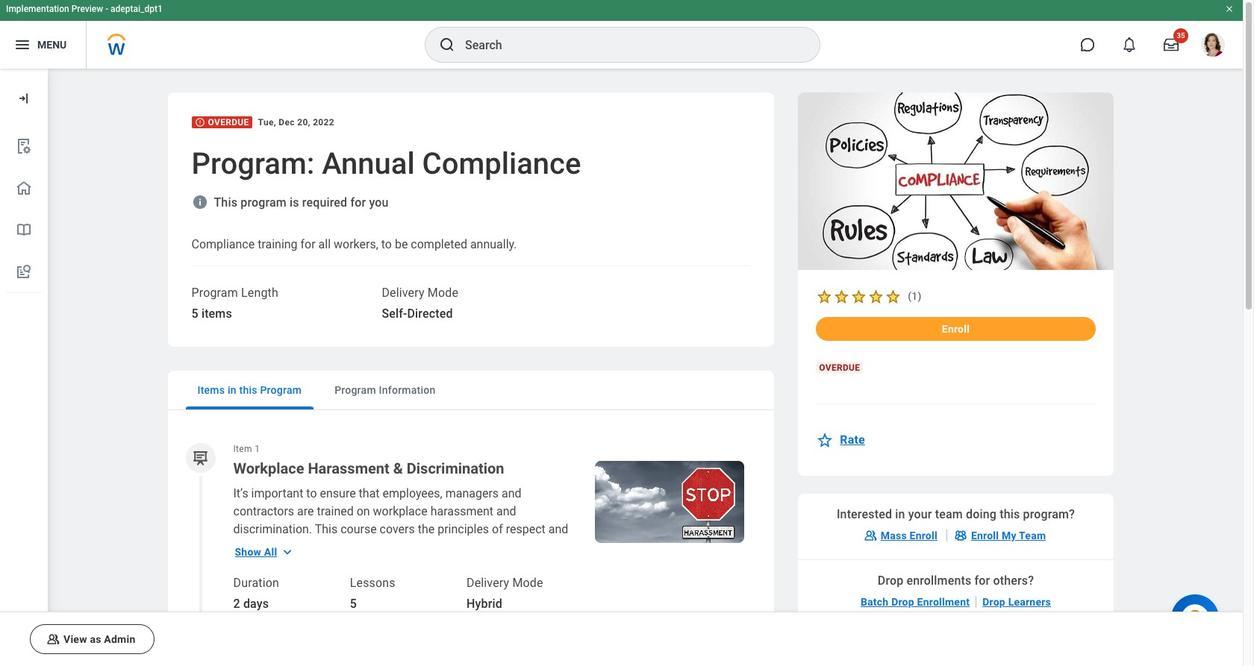 Task type: locate. For each thing, give the bounding box(es) containing it.
items in this program list
[[168, 414, 775, 667]]

1 horizontal spatial enroll
[[942, 323, 970, 335]]

2 vertical spatial for
[[975, 574, 991, 588]]

this down trained
[[315, 523, 338, 537]]

delivery for self-
[[382, 286, 425, 300]]

0 horizontal spatial 5
[[192, 307, 198, 321]]

notifications large image
[[1123, 37, 1137, 52]]

search image
[[438, 36, 456, 54]]

0 vertical spatial mode
[[428, 286, 459, 300]]

1 vertical spatial for
[[301, 237, 316, 252]]

enrollment
[[918, 596, 970, 608]]

1 horizontal spatial delivery
[[467, 577, 510, 591]]

5 inside lessons 5
[[350, 597, 357, 612]]

mode
[[428, 286, 459, 300], [513, 577, 543, 591]]

1 vertical spatial in
[[896, 508, 906, 522]]

of
[[492, 523, 503, 537], [467, 541, 478, 555]]

1 right item on the bottom left of the page
[[255, 444, 260, 455]]

program up items
[[192, 286, 238, 300]]

view as admin
[[63, 634, 136, 646]]

employees,
[[383, 487, 443, 501]]

for
[[351, 196, 366, 210], [301, 237, 316, 252], [975, 574, 991, 588]]

star image
[[834, 288, 851, 305], [851, 288, 868, 305], [868, 288, 885, 305], [817, 431, 834, 449]]

0 horizontal spatial this
[[214, 196, 238, 210]]

implementation
[[6, 4, 69, 14]]

mode inside delivery mode hybrid
[[513, 577, 543, 591]]

mode up directed
[[428, 286, 459, 300]]

0 horizontal spatial of
[[467, 541, 478, 555]]

program inside program length 5 items
[[192, 286, 238, 300]]

hybrid
[[467, 597, 503, 612]]

2 horizontal spatial for
[[975, 574, 991, 588]]

duration 2 days
[[233, 577, 279, 612]]

mode inside delivery mode self-directed
[[428, 286, 459, 300]]

mode for delivery mode self-directed
[[428, 286, 459, 300]]

list
[[0, 125, 48, 294]]

interested
[[837, 508, 893, 522]]

directed
[[407, 307, 453, 321]]

0 vertical spatial to
[[381, 237, 392, 252]]

1 vertical spatial delivery
[[467, 577, 510, 591]]

1 vertical spatial mode
[[513, 577, 543, 591]]

program for program length 5 items
[[192, 286, 238, 300]]

delivery up hybrid
[[467, 577, 510, 591]]

justify image
[[13, 36, 31, 54]]

1 vertical spatial 1
[[255, 444, 260, 455]]

drop up the batch
[[878, 574, 904, 588]]

that
[[359, 487, 380, 501]]

batch drop enrollment
[[861, 596, 970, 608]]

enroll for enroll
[[942, 323, 970, 335]]

of left respect
[[492, 523, 503, 537]]

1 up enroll button
[[912, 291, 918, 303]]

days
[[243, 597, 269, 612]]

2 horizontal spatial enroll
[[972, 530, 999, 542]]

harassment
[[308, 460, 390, 478]]

0 horizontal spatial for
[[301, 237, 316, 252]]

0 horizontal spatial 1
[[255, 444, 260, 455]]

to
[[381, 237, 392, 252], [306, 487, 317, 501], [307, 541, 317, 555]]

5
[[192, 307, 198, 321], [350, 597, 357, 612]]

transformation import image
[[16, 91, 31, 106]]

required
[[302, 196, 348, 210]]

1 horizontal spatial 1
[[912, 291, 918, 303]]

1 horizontal spatial overdue
[[820, 363, 861, 373]]

enroll
[[942, 323, 970, 335], [910, 530, 938, 542], [972, 530, 999, 542]]

for left you
[[351, 196, 366, 210]]

in
[[228, 385, 237, 397], [896, 508, 906, 522]]

book open image
[[15, 221, 33, 239]]

delivery mode hybrid
[[467, 577, 543, 612]]

1 horizontal spatial in
[[896, 508, 906, 522]]

drop
[[878, 574, 904, 588], [892, 596, 915, 608], [983, 596, 1006, 608]]

mass enroll
[[881, 530, 938, 542]]

doing
[[966, 508, 997, 522]]

1 horizontal spatial this
[[1000, 508, 1020, 522]]

enroll my team
[[972, 530, 1047, 542]]

1 vertical spatial to
[[306, 487, 317, 501]]

others?
[[994, 574, 1035, 588]]

enrollments
[[907, 574, 972, 588]]

delivery inside delivery mode hybrid
[[467, 577, 510, 591]]

delivery for hybrid
[[467, 577, 510, 591]]

tue,
[[258, 117, 276, 128]]

drop for drop enrollments for others?
[[878, 574, 904, 588]]

0 vertical spatial 1
[[912, 291, 918, 303]]

5 inside program length 5 items
[[192, 307, 198, 321]]

team
[[1019, 530, 1047, 542]]

0 vertical spatial this
[[239, 385, 257, 397]]

this up my
[[1000, 508, 1020, 522]]

for left 'all'
[[301, 237, 316, 252]]

information
[[379, 385, 436, 397]]

for for compliance
[[301, 237, 316, 252]]

0 horizontal spatial overdue
[[208, 117, 249, 128]]

items
[[198, 385, 225, 397]]

versus
[[267, 559, 302, 573]]

mode down respect
[[513, 577, 543, 591]]

Search Workday  search field
[[465, 28, 789, 61]]

1 horizontal spatial this
[[315, 523, 338, 537]]

1 vertical spatial overdue
[[820, 363, 861, 373]]

1 for )
[[912, 291, 918, 303]]

harassment
[[431, 505, 494, 519], [481, 541, 544, 555]]

1 horizontal spatial compliance
[[422, 146, 581, 181]]

20,
[[297, 117, 311, 128]]

for left others?
[[975, 574, 991, 588]]

1 vertical spatial 5
[[350, 597, 357, 612]]

respect
[[506, 523, 546, 537]]

1 horizontal spatial for
[[351, 196, 366, 210]]

(
[[908, 291, 912, 303]]

drop down others?
[[983, 596, 1006, 608]]

annually.
[[470, 237, 517, 252]]

enroll inside button
[[942, 323, 970, 335]]

tue, dec 20, 2022
[[258, 117, 335, 128]]

media classroom image
[[863, 528, 878, 543]]

1 horizontal spatial star image
[[885, 288, 902, 305]]

0 vertical spatial of
[[492, 523, 503, 537]]

menu button
[[0, 21, 86, 69]]

of down 'principles'
[[467, 541, 478, 555]]

program inside "button"
[[335, 385, 376, 397]]

0 vertical spatial 5
[[192, 307, 198, 321]]

on
[[357, 505, 370, 519]]

delivery up self-
[[382, 286, 425, 300]]

harassment up 'principles'
[[431, 505, 494, 519]]

star image
[[817, 288, 834, 305], [885, 288, 902, 305]]

drop for drop learners
[[983, 596, 1006, 608]]

contact card matrix manager image
[[954, 528, 969, 543]]

tab list containing items in this program
[[168, 371, 775, 411]]

5 left items
[[192, 307, 198, 321]]

your
[[909, 508, 933, 522]]

to up 'are'
[[306, 487, 317, 501]]

enroll my team link
[[948, 524, 1056, 548]]

delivery inside delivery mode self-directed
[[382, 286, 425, 300]]

admin
[[104, 634, 136, 646]]

program?
[[1024, 508, 1076, 522]]

this
[[239, 385, 257, 397], [1000, 508, 1020, 522]]

1 vertical spatial of
[[467, 541, 478, 555]]

this inside the 'it's important to ensure that employees, managers and contractors are trained on workplace harassment and discrimination. this course covers the principles of respect and fairness, how to differentiate different types of harassment and intent versus perception.'
[[315, 523, 338, 537]]

0 horizontal spatial mode
[[428, 286, 459, 300]]

0 horizontal spatial compliance
[[192, 237, 255, 252]]

program right items
[[260, 385, 302, 397]]

mass
[[881, 530, 907, 542]]

1 horizontal spatial program
[[260, 385, 302, 397]]

5 down lessons
[[350, 597, 357, 612]]

types
[[436, 541, 465, 555]]

team
[[936, 508, 963, 522]]

course
[[341, 523, 377, 537]]

35
[[1177, 31, 1186, 40]]

this inside 'button'
[[239, 385, 257, 397]]

dec
[[279, 117, 295, 128]]

0 horizontal spatial star image
[[817, 288, 834, 305]]

this
[[214, 196, 238, 210], [315, 523, 338, 537]]

)
[[918, 291, 922, 303]]

menu banner
[[0, 0, 1244, 69]]

0 horizontal spatial this
[[239, 385, 257, 397]]

0 vertical spatial overdue
[[208, 117, 249, 128]]

in left 'your'
[[896, 508, 906, 522]]

tab list
[[168, 371, 775, 411]]

1 vertical spatial harassment
[[481, 541, 544, 555]]

0 vertical spatial harassment
[[431, 505, 494, 519]]

0 vertical spatial compliance
[[422, 146, 581, 181]]

items
[[202, 307, 232, 321]]

1 horizontal spatial of
[[492, 523, 503, 537]]

overdue up rate button
[[820, 363, 861, 373]]

training
[[258, 237, 298, 252]]

enroll for enroll my team
[[972, 530, 999, 542]]

program information button
[[323, 371, 448, 410]]

program length 5 items
[[192, 286, 279, 321]]

program left 'information'
[[335, 385, 376, 397]]

to right how
[[307, 541, 317, 555]]

ensure
[[320, 487, 356, 501]]

workers,
[[334, 237, 379, 252]]

this right info 'icon'
[[214, 196, 238, 210]]

items in this program button
[[186, 371, 314, 410]]

to left be at the left top of the page
[[381, 237, 392, 252]]

in inside 'button'
[[228, 385, 237, 397]]

be
[[395, 237, 408, 252]]

in right items
[[228, 385, 237, 397]]

0 horizontal spatial program
[[192, 286, 238, 300]]

mode for delivery mode hybrid
[[513, 577, 543, 591]]

this program is required for you
[[214, 196, 389, 210]]

0 vertical spatial in
[[228, 385, 237, 397]]

enroll button
[[817, 317, 1096, 341]]

1 vertical spatial compliance
[[192, 237, 255, 252]]

0 horizontal spatial in
[[228, 385, 237, 397]]

intent
[[233, 559, 264, 573]]

in for items
[[228, 385, 237, 397]]

2 horizontal spatial program
[[335, 385, 376, 397]]

compliance
[[422, 146, 581, 181], [192, 237, 255, 252]]

this right items
[[239, 385, 257, 397]]

0 horizontal spatial delivery
[[382, 286, 425, 300]]

lessons
[[350, 577, 396, 591]]

1 horizontal spatial 5
[[350, 597, 357, 612]]

0 vertical spatial for
[[351, 196, 366, 210]]

view as admin button
[[30, 625, 154, 655]]

1 horizontal spatial mode
[[513, 577, 543, 591]]

1
[[912, 291, 918, 303], [255, 444, 260, 455]]

learners
[[1009, 596, 1052, 608]]

delivery
[[382, 286, 425, 300], [467, 577, 510, 591]]

1 inside item 1 workplace harassment & discrimination
[[255, 444, 260, 455]]

harassment down respect
[[481, 541, 544, 555]]

0 vertical spatial delivery
[[382, 286, 425, 300]]

media classroom image
[[46, 633, 60, 648]]

1 vertical spatial this
[[315, 523, 338, 537]]

overdue right exclamation circle image
[[208, 117, 249, 128]]



Task type: describe. For each thing, give the bounding box(es) containing it.
rate
[[840, 433, 865, 447]]

discrimination.
[[233, 523, 312, 537]]

program information
[[335, 385, 436, 397]]

exclamation circle image
[[195, 117, 205, 128]]

is
[[290, 196, 299, 210]]

adeptai_dpt1
[[111, 4, 163, 14]]

different
[[388, 541, 433, 555]]

( 1 )
[[908, 291, 922, 303]]

&
[[393, 460, 403, 478]]

important
[[251, 487, 304, 501]]

you
[[369, 196, 389, 210]]

program inside 'button'
[[260, 385, 302, 397]]

info image
[[192, 194, 208, 211]]

all
[[264, 547, 277, 559]]

drop learners
[[983, 596, 1052, 608]]

report parameter image
[[15, 137, 33, 155]]

my
[[1002, 530, 1017, 542]]

2 vertical spatial to
[[307, 541, 317, 555]]

2
[[233, 597, 240, 612]]

show
[[235, 547, 261, 559]]

managers
[[446, 487, 499, 501]]

close environment banner image
[[1226, 4, 1235, 13]]

how
[[282, 541, 304, 555]]

menu
[[37, 39, 67, 51]]

it's
[[233, 487, 248, 501]]

rate button
[[817, 422, 874, 458]]

as
[[90, 634, 101, 646]]

1 vertical spatial this
[[1000, 508, 1020, 522]]

2 star image from the left
[[885, 288, 902, 305]]

0 horizontal spatial enroll
[[910, 530, 938, 542]]

item 1 workplace harassment & discrimination
[[233, 444, 505, 478]]

course image
[[191, 449, 210, 468]]

profile logan mcneil image
[[1202, 33, 1226, 60]]

item
[[233, 444, 252, 455]]

chevron down small image
[[280, 545, 295, 560]]

perception.
[[305, 559, 364, 573]]

inbox large image
[[1164, 37, 1179, 52]]

preview
[[71, 4, 103, 14]]

self-
[[382, 307, 407, 321]]

program for program information
[[335, 385, 376, 397]]

in for interested
[[896, 508, 906, 522]]

2022
[[313, 117, 335, 128]]

differentiate
[[320, 541, 385, 555]]

lessons 5
[[350, 577, 396, 612]]

principles
[[438, 523, 489, 537]]

1 star image from the left
[[817, 288, 834, 305]]

interested in your team doing this program?
[[837, 508, 1076, 522]]

star image inside rate button
[[817, 431, 834, 449]]

are
[[297, 505, 314, 519]]

delivery mode self-directed
[[382, 286, 459, 321]]

duration
[[233, 577, 279, 591]]

annual
[[322, 146, 415, 181]]

drop enrollments for others?
[[878, 574, 1035, 588]]

batch
[[861, 596, 889, 608]]

all
[[319, 237, 331, 252]]

batch drop enrollment link
[[855, 590, 976, 614]]

items in this program
[[198, 385, 302, 397]]

35 button
[[1155, 28, 1189, 61]]

mass enroll link
[[857, 524, 947, 548]]

for for drop
[[975, 574, 991, 588]]

view
[[63, 634, 87, 646]]

show all
[[235, 547, 277, 559]]

contractors
[[233, 505, 294, 519]]

workplace
[[233, 460, 304, 478]]

drop learners link
[[977, 590, 1058, 614]]

-
[[105, 4, 108, 14]]

home image
[[15, 179, 33, 197]]

covers
[[380, 523, 415, 537]]

it's important to ensure that employees, managers and contractors are trained on workplace harassment and discrimination. this course covers the principles of respect and fairness, how to differentiate different types of harassment and intent versus perception.
[[233, 487, 569, 573]]

implementation preview -   adeptai_dpt1
[[6, 4, 163, 14]]

drop right the batch
[[892, 596, 915, 608]]

discrimination
[[407, 460, 505, 478]]

length
[[241, 286, 279, 300]]

program
[[241, 196, 287, 210]]

the
[[418, 523, 435, 537]]

fairness,
[[233, 541, 279, 555]]

program: annual compliance
[[192, 146, 581, 181]]

1 for workplace
[[255, 444, 260, 455]]

completed
[[411, 237, 467, 252]]

compliance training for all workers, to be completed annually.
[[192, 237, 517, 252]]

0 vertical spatial this
[[214, 196, 238, 210]]



Task type: vqa. For each thing, say whether or not it's contained in the screenshot.
Interested in your team doing this program? on the right of the page
yes



